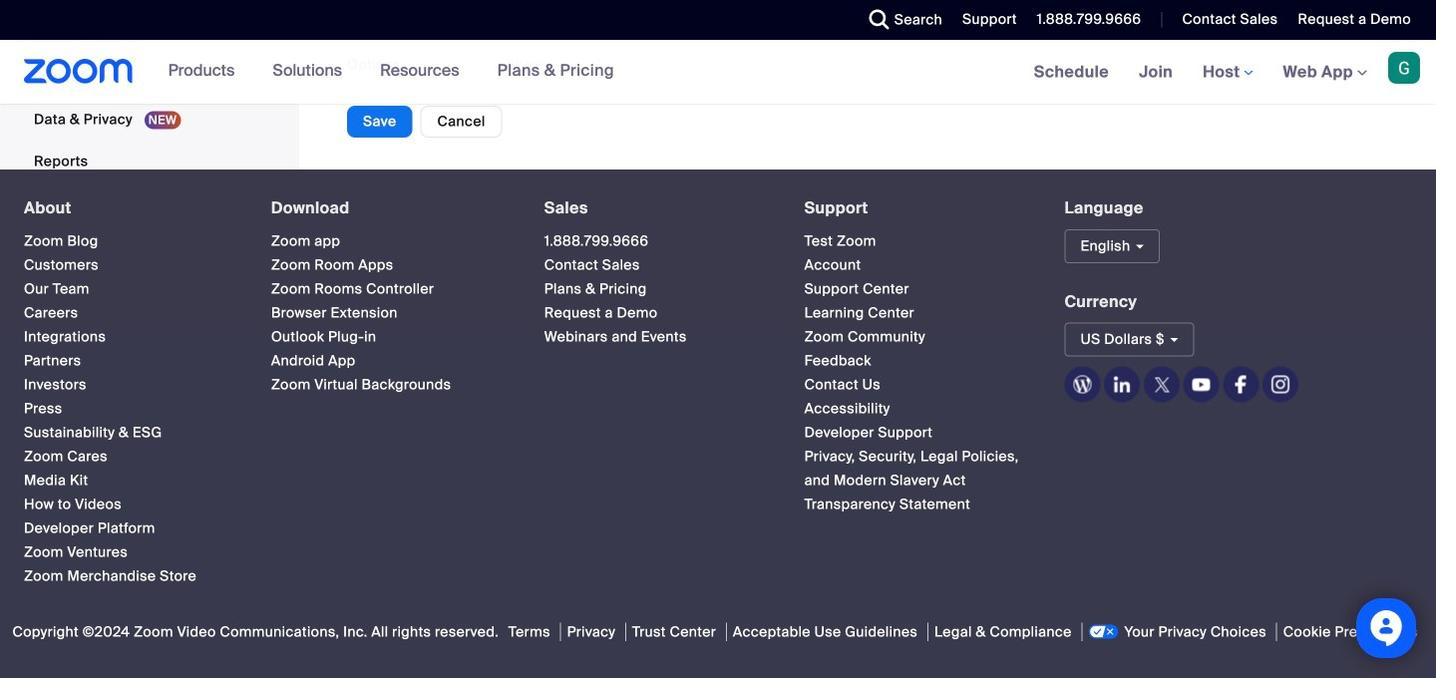 Task type: describe. For each thing, give the bounding box(es) containing it.
2 heading from the left
[[271, 200, 509, 217]]

4 heading from the left
[[805, 200, 1029, 217]]

profile picture image
[[1389, 52, 1421, 84]]



Task type: locate. For each thing, give the bounding box(es) containing it.
heading
[[24, 200, 235, 217], [271, 200, 509, 217], [545, 200, 769, 217], [805, 200, 1029, 217]]

3 heading from the left
[[545, 200, 769, 217]]

personal menu menu
[[0, 0, 293, 184]]

product information navigation
[[153, 40, 629, 104]]

1 heading from the left
[[24, 200, 235, 217]]

meetings navigation
[[1019, 40, 1437, 105]]

banner
[[0, 40, 1437, 105]]

zoom logo image
[[24, 59, 133, 84]]



Task type: vqa. For each thing, say whether or not it's contained in the screenshot.
1st heading from right
yes



